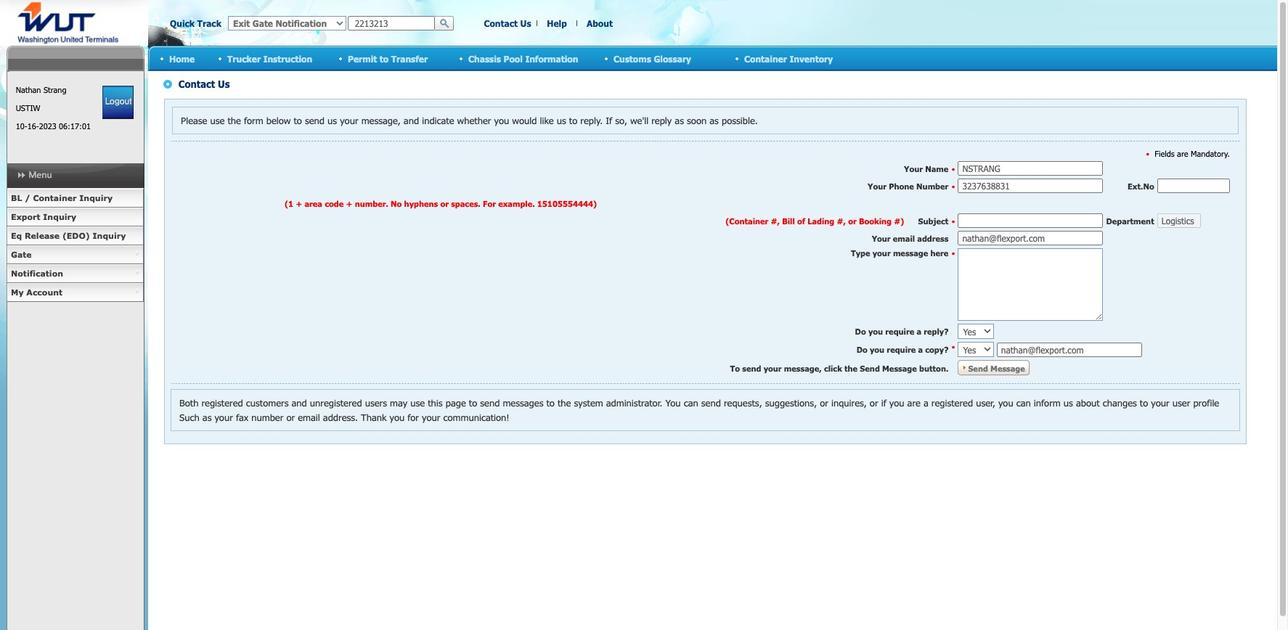 Task type: locate. For each thing, give the bounding box(es) containing it.
my account link
[[7, 283, 144, 302]]

(edo)
[[62, 231, 90, 240]]

None text field
[[348, 16, 435, 30]]

06:17:01
[[59, 121, 91, 131]]

inquiry right '(edo)'
[[93, 231, 126, 240]]

16-
[[27, 121, 39, 131]]

container up export inquiry
[[33, 193, 77, 203]]

2 vertical spatial inquiry
[[93, 231, 126, 240]]

chassis pool information
[[468, 53, 578, 64]]

container
[[744, 53, 787, 64], [33, 193, 77, 203]]

1 horizontal spatial container
[[744, 53, 787, 64]]

help link
[[547, 18, 567, 28]]

inquiry for container
[[79, 193, 113, 203]]

inquiry inside bl / container inquiry link
[[79, 193, 113, 203]]

0 vertical spatial inquiry
[[79, 193, 113, 203]]

to
[[380, 53, 389, 64]]

1 vertical spatial inquiry
[[43, 212, 76, 221]]

home
[[169, 53, 195, 64]]

strang
[[43, 85, 66, 94]]

inquiry inside eq release (edo) inquiry "link"
[[93, 231, 126, 240]]

instruction
[[263, 53, 312, 64]]

eq
[[11, 231, 22, 240]]

contact us link
[[484, 18, 531, 28]]

my account
[[11, 288, 63, 297]]

1 vertical spatial container
[[33, 193, 77, 203]]

inquiry
[[79, 193, 113, 203], [43, 212, 76, 221], [93, 231, 126, 240]]

bl
[[11, 193, 22, 203]]

permit
[[348, 53, 377, 64]]

information
[[525, 53, 578, 64]]

account
[[26, 288, 63, 297]]

quick
[[170, 18, 195, 28]]

contact us
[[484, 18, 531, 28]]

0 horizontal spatial container
[[33, 193, 77, 203]]

about
[[587, 18, 613, 28]]

permit to transfer
[[348, 53, 428, 64]]

bl / container inquiry link
[[7, 189, 144, 208]]

export inquiry
[[11, 212, 76, 221]]

ustiw
[[16, 103, 40, 113]]

my
[[11, 288, 24, 297]]

inquiry up export inquiry link
[[79, 193, 113, 203]]

inquiry down bl / container inquiry
[[43, 212, 76, 221]]

bl / container inquiry
[[11, 193, 113, 203]]

login image
[[103, 86, 134, 119]]

eq release (edo) inquiry link
[[7, 227, 144, 245]]

container left inventory
[[744, 53, 787, 64]]

release
[[25, 231, 60, 240]]



Task type: describe. For each thing, give the bounding box(es) containing it.
customs glossary
[[614, 53, 691, 64]]

10-16-2023 06:17:01
[[16, 121, 91, 131]]

/
[[25, 193, 30, 203]]

pool
[[504, 53, 523, 64]]

gate
[[11, 250, 32, 259]]

inquiry inside export inquiry link
[[43, 212, 76, 221]]

gate link
[[7, 245, 144, 264]]

trucker instruction
[[227, 53, 312, 64]]

notification
[[11, 269, 63, 278]]

help
[[547, 18, 567, 28]]

nathan strang
[[16, 85, 66, 94]]

about link
[[587, 18, 613, 28]]

track
[[197, 18, 221, 28]]

export
[[11, 212, 40, 221]]

transfer
[[391, 53, 428, 64]]

trucker
[[227, 53, 261, 64]]

nathan
[[16, 85, 41, 94]]

quick track
[[170, 18, 221, 28]]

contact
[[484, 18, 518, 28]]

customs
[[614, 53, 651, 64]]

inventory
[[790, 53, 833, 64]]

notification link
[[7, 264, 144, 283]]

chassis
[[468, 53, 501, 64]]

us
[[520, 18, 531, 28]]

container inventory
[[744, 53, 833, 64]]

export inquiry link
[[7, 208, 144, 227]]

inquiry for (edo)
[[93, 231, 126, 240]]

2023
[[39, 121, 56, 131]]

10-
[[16, 121, 27, 131]]

eq release (edo) inquiry
[[11, 231, 126, 240]]

0 vertical spatial container
[[744, 53, 787, 64]]

glossary
[[654, 53, 691, 64]]



Task type: vqa. For each thing, say whether or not it's contained in the screenshot.
10:01:41
no



